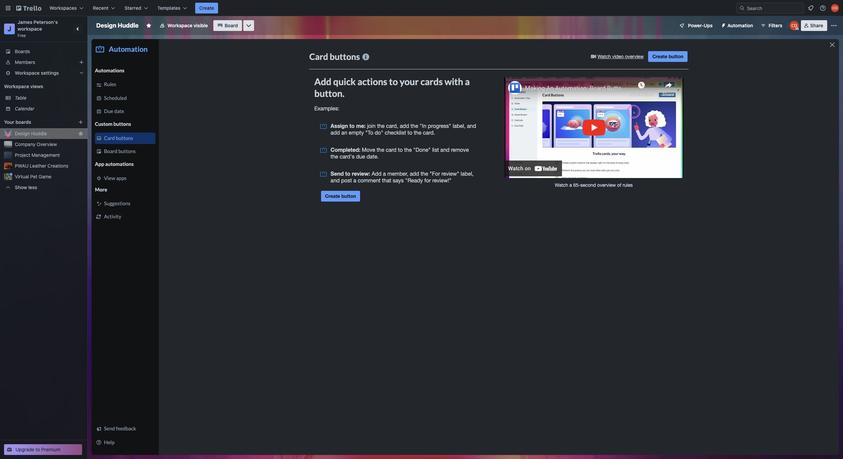 Task type: describe. For each thing, give the bounding box(es) containing it.
power-ups button
[[675, 20, 717, 31]]

james peterson's workspace free
[[18, 19, 59, 38]]

workspace navigation collapse icon image
[[73, 24, 83, 34]]

members link
[[0, 57, 88, 68]]

visible
[[194, 23, 208, 28]]

workspace settings
[[15, 70, 59, 76]]

show less button
[[0, 182, 88, 193]]

management
[[31, 152, 60, 158]]

your boards
[[4, 119, 31, 125]]

starred icon image
[[78, 131, 84, 136]]

boards
[[16, 119, 31, 125]]

workspace views
[[4, 84, 43, 89]]

ups
[[704, 23, 713, 28]]

upgrade to premium link
[[4, 444, 82, 455]]

leather
[[30, 163, 46, 169]]

members
[[15, 59, 35, 65]]

share button
[[801, 20, 828, 31]]

to
[[36, 447, 40, 453]]

star or unstar board image
[[146, 23, 151, 28]]

Search field
[[737, 3, 804, 13]]

company
[[15, 141, 35, 147]]

creations
[[48, 163, 68, 169]]

free
[[18, 33, 26, 38]]

create button
[[195, 3, 218, 13]]

show
[[15, 185, 27, 190]]

less
[[28, 185, 37, 190]]

boards
[[15, 48, 30, 54]]

upgrade
[[15, 447, 34, 453]]

virtual pet game
[[15, 174, 51, 179]]

share
[[811, 23, 824, 28]]

0 horizontal spatial design
[[15, 131, 30, 136]]

table
[[15, 95, 26, 101]]

james peterson's workspace link
[[18, 19, 59, 32]]

project management link
[[15, 152, 84, 159]]

workspace for workspace settings
[[15, 70, 40, 76]]

templates button
[[153, 3, 191, 13]]

filters
[[769, 23, 783, 28]]

show less
[[15, 185, 37, 190]]

table link
[[15, 95, 84, 101]]

board
[[225, 23, 238, 28]]

j link
[[4, 24, 15, 34]]

your
[[4, 119, 14, 125]]

design huddle inside board name text box
[[96, 22, 139, 29]]

j
[[8, 25, 11, 33]]

starred button
[[121, 3, 152, 13]]

james
[[18, 19, 32, 25]]

virtual pet game link
[[15, 173, 84, 180]]

workspace
[[18, 26, 42, 32]]

this member is an admin of this board. image
[[796, 27, 799, 30]]



Task type: vqa. For each thing, say whether or not it's contained in the screenshot.
2nd match from right
no



Task type: locate. For each thing, give the bounding box(es) containing it.
1 vertical spatial huddle
[[31, 131, 47, 136]]

recent
[[93, 5, 109, 11]]

1 horizontal spatial design huddle
[[96, 22, 139, 29]]

design huddle
[[96, 22, 139, 29], [15, 131, 47, 136]]

pet
[[30, 174, 37, 179]]

project
[[15, 152, 30, 158]]

company overview link
[[15, 141, 84, 148]]

workspace down members
[[15, 70, 40, 76]]

create
[[199, 5, 214, 11]]

filters button
[[759, 20, 785, 31]]

automation
[[728, 23, 754, 28]]

0 vertical spatial design
[[96, 22, 116, 29]]

virtual
[[15, 174, 29, 179]]

pwau leather creations link
[[15, 163, 84, 169]]

huddle down starred
[[118, 22, 139, 29]]

huddle up company overview
[[31, 131, 47, 136]]

christina overa (christinaovera) image
[[831, 4, 839, 12]]

huddle inside board name text box
[[118, 22, 139, 29]]

0 horizontal spatial huddle
[[31, 131, 47, 136]]

sm image
[[718, 20, 728, 30]]

workspace
[[168, 23, 192, 28], [15, 70, 40, 76], [4, 84, 29, 89]]

peterson's
[[34, 19, 58, 25]]

project management
[[15, 152, 60, 158]]

open information menu image
[[820, 5, 827, 11]]

design inside board name text box
[[96, 22, 116, 29]]

Board name text field
[[93, 20, 142, 31]]

workspace inside button
[[168, 23, 192, 28]]

templates
[[157, 5, 180, 11]]

0 notifications image
[[807, 4, 815, 12]]

power-ups
[[688, 23, 713, 28]]

workspaces
[[49, 5, 77, 11]]

1 vertical spatial workspace
[[15, 70, 40, 76]]

board link
[[213, 20, 242, 31]]

1 horizontal spatial design
[[96, 22, 116, 29]]

add board image
[[78, 120, 84, 125]]

upgrade to premium
[[15, 447, 60, 453]]

design huddle up company overview
[[15, 131, 47, 136]]

views
[[30, 84, 43, 89]]

1 vertical spatial design huddle
[[15, 131, 47, 136]]

design huddle down recent popup button
[[96, 22, 139, 29]]

0 vertical spatial huddle
[[118, 22, 139, 29]]

workspace for workspace views
[[4, 84, 29, 89]]

workspace down the templates dropdown button
[[168, 23, 192, 28]]

recent button
[[89, 3, 119, 13]]

1 vertical spatial design
[[15, 131, 30, 136]]

overview
[[37, 141, 57, 147]]

workspace for workspace visible
[[168, 23, 192, 28]]

game
[[39, 174, 51, 179]]

2 vertical spatial workspace
[[4, 84, 29, 89]]

company overview
[[15, 141, 57, 147]]

0 vertical spatial workspace
[[168, 23, 192, 28]]

design
[[96, 22, 116, 29], [15, 131, 30, 136]]

design down recent popup button
[[96, 22, 116, 29]]

design huddle link
[[15, 130, 75, 137]]

workspace inside popup button
[[15, 70, 40, 76]]

0 vertical spatial design huddle
[[96, 22, 139, 29]]

primary element
[[0, 0, 844, 16]]

your boards with 5 items element
[[4, 118, 68, 126]]

huddle
[[118, 22, 139, 29], [31, 131, 47, 136]]

settings
[[41, 70, 59, 76]]

pwau leather creations
[[15, 163, 68, 169]]

starred
[[125, 5, 141, 11]]

premium
[[41, 447, 60, 453]]

pwau
[[15, 163, 29, 169]]

design huddle inside design huddle link
[[15, 131, 47, 136]]

customize views image
[[245, 22, 252, 29]]

workspace settings button
[[0, 68, 88, 78]]

workspace visible button
[[156, 20, 212, 31]]

calendar
[[15, 106, 34, 111]]

workspaces button
[[45, 3, 88, 13]]

workspace up table
[[4, 84, 29, 89]]

design up the company
[[15, 131, 30, 136]]

automation button
[[718, 20, 758, 31]]

power-
[[688, 23, 704, 28]]

back to home image
[[16, 3, 41, 13]]

search image
[[740, 5, 745, 11]]

christina overa (christinaovera) image
[[790, 21, 799, 30]]

0 horizontal spatial design huddle
[[15, 131, 47, 136]]

workspace visible
[[168, 23, 208, 28]]

boards link
[[0, 46, 88, 57]]

show menu image
[[831, 22, 838, 29]]

calendar link
[[15, 105, 84, 112]]

1 horizontal spatial huddle
[[118, 22, 139, 29]]



